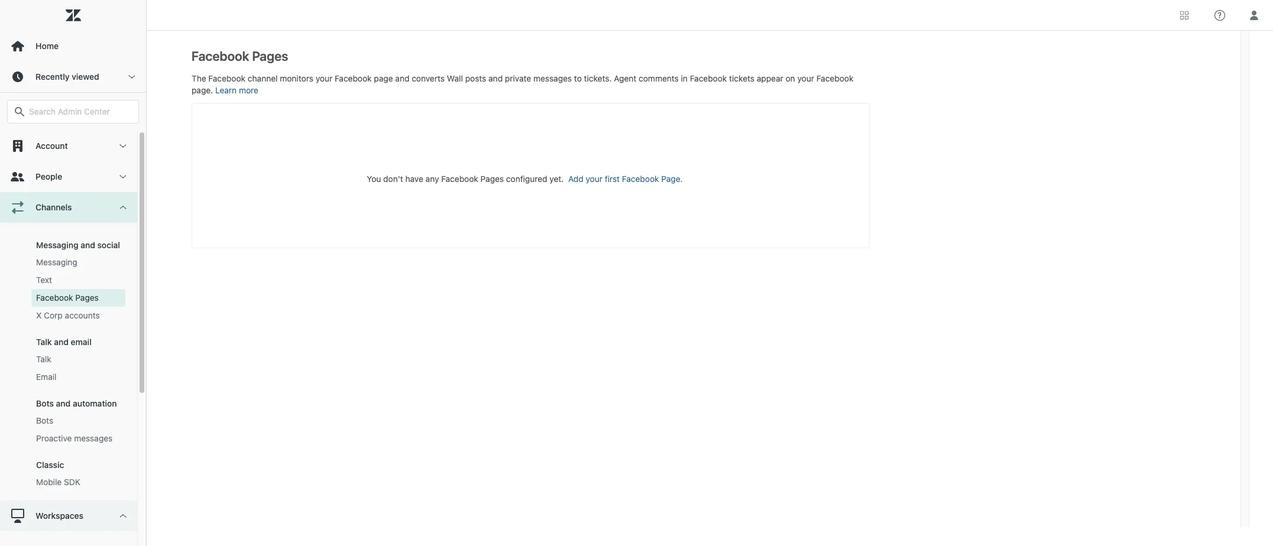 Task type: describe. For each thing, give the bounding box(es) containing it.
tree item containing channels
[[0, 192, 137, 501]]

corp
[[44, 310, 63, 320]]

recently viewed
[[35, 72, 99, 82]]

email
[[71, 337, 92, 347]]

facebook pages element
[[36, 292, 99, 304]]

x corp accounts
[[36, 310, 100, 320]]

proactive messages link
[[31, 430, 125, 448]]

mobile sdk
[[36, 477, 80, 487]]

social
[[97, 240, 120, 250]]

talk element
[[36, 354, 51, 365]]

and for messaging
[[81, 240, 95, 250]]

viewed
[[72, 72, 99, 82]]

messaging and social element
[[36, 240, 120, 250]]

email element
[[36, 371, 56, 383]]

text
[[36, 275, 52, 285]]

accounts
[[65, 310, 100, 320]]

account
[[35, 141, 68, 151]]

facebook pages link
[[31, 289, 125, 307]]

primary element
[[0, 0, 147, 546]]

messaging for messaging and social
[[36, 240, 78, 250]]

none search field inside primary element
[[1, 100, 145, 124]]

messaging for messaging
[[36, 257, 77, 267]]

recently viewed button
[[0, 61, 146, 92]]

bots element
[[36, 415, 53, 427]]

channels
[[35, 202, 72, 212]]

home
[[35, 41, 59, 51]]

facebook
[[36, 293, 73, 303]]

workspaces
[[35, 511, 83, 521]]

workspaces button
[[0, 501, 137, 532]]

talk for talk
[[36, 354, 51, 364]]

recently
[[35, 72, 70, 82]]

and for bots
[[56, 399, 71, 409]]

proactive
[[36, 433, 72, 443]]

bots and automation element
[[36, 399, 117, 409]]

messages
[[74, 433, 113, 443]]

zendesk products image
[[1180, 11, 1189, 19]]

tree inside primary element
[[0, 131, 146, 546]]

sdk
[[64, 477, 80, 487]]



Task type: vqa. For each thing, say whether or not it's contained in the screenshot.
Talk for Talk and email
yes



Task type: locate. For each thing, give the bounding box(es) containing it.
0 vertical spatial and
[[81, 240, 95, 250]]

messaging up "text"
[[36, 257, 77, 267]]

1 messaging from the top
[[36, 240, 78, 250]]

workspaces tree item
[[0, 501, 137, 546]]

mobile
[[36, 477, 62, 487]]

messaging
[[36, 240, 78, 250], [36, 257, 77, 267]]

None search field
[[1, 100, 145, 124]]

talk up email
[[36, 354, 51, 364]]

x corp accounts link
[[31, 307, 125, 325]]

1 bots from the top
[[36, 399, 54, 409]]

classic
[[36, 460, 64, 470]]

and left email on the bottom of the page
[[54, 337, 69, 347]]

messaging link
[[31, 254, 125, 271]]

help image
[[1215, 10, 1225, 20]]

text element
[[36, 274, 52, 286]]

2 bots from the top
[[36, 416, 53, 426]]

x
[[36, 310, 42, 320]]

and for talk
[[54, 337, 69, 347]]

bots up bots element
[[36, 399, 54, 409]]

proactive messages element
[[36, 433, 113, 445]]

mobile sdk element
[[36, 477, 80, 488]]

and
[[81, 240, 95, 250], [54, 337, 69, 347], [56, 399, 71, 409]]

2 messaging from the top
[[36, 257, 77, 267]]

1 talk from the top
[[36, 337, 52, 347]]

text link
[[31, 271, 125, 289]]

2 talk from the top
[[36, 354, 51, 364]]

email
[[36, 372, 56, 382]]

0 vertical spatial talk
[[36, 337, 52, 347]]

channels button
[[0, 192, 137, 223]]

0 vertical spatial bots
[[36, 399, 54, 409]]

talk
[[36, 337, 52, 347], [36, 354, 51, 364]]

people button
[[0, 161, 137, 192]]

1 vertical spatial and
[[54, 337, 69, 347]]

proactive messages
[[36, 433, 113, 443]]

channels group
[[0, 223, 137, 501]]

user menu image
[[1246, 7, 1262, 23]]

classic element
[[36, 460, 64, 470]]

talk and email
[[36, 337, 92, 347]]

talk for talk and email
[[36, 337, 52, 347]]

people
[[35, 171, 62, 182]]

messaging and social
[[36, 240, 120, 250]]

pages
[[75, 293, 99, 303]]

bots up proactive
[[36, 416, 53, 426]]

automation
[[73, 399, 117, 409]]

facebook pages
[[36, 293, 99, 303]]

x corp accounts element
[[36, 310, 100, 322]]

1 vertical spatial messaging
[[36, 257, 77, 267]]

bots and automation
[[36, 399, 117, 409]]

talk and email element
[[36, 337, 92, 347]]

talk up talk element
[[36, 337, 52, 347]]

mobile sdk link
[[31, 474, 125, 491]]

Search Admin Center field
[[29, 106, 131, 117]]

bots link
[[31, 412, 125, 430]]

bots for bots and automation
[[36, 399, 54, 409]]

1 vertical spatial talk
[[36, 354, 51, 364]]

tree
[[0, 131, 146, 546]]

and up bots link
[[56, 399, 71, 409]]

account button
[[0, 131, 137, 161]]

bots inside bots link
[[36, 416, 53, 426]]

messaging element
[[36, 257, 77, 268]]

messaging up the messaging element
[[36, 240, 78, 250]]

0 vertical spatial messaging
[[36, 240, 78, 250]]

workspaces group
[[0, 532, 137, 546]]

talk link
[[31, 351, 125, 368]]

1 vertical spatial bots
[[36, 416, 53, 426]]

home button
[[0, 31, 146, 61]]

tree containing account
[[0, 131, 146, 546]]

tree item
[[0, 192, 137, 501]]

and up messaging link
[[81, 240, 95, 250]]

email link
[[31, 368, 125, 386]]

bots
[[36, 399, 54, 409], [36, 416, 53, 426]]

bots for bots
[[36, 416, 53, 426]]

2 vertical spatial and
[[56, 399, 71, 409]]



